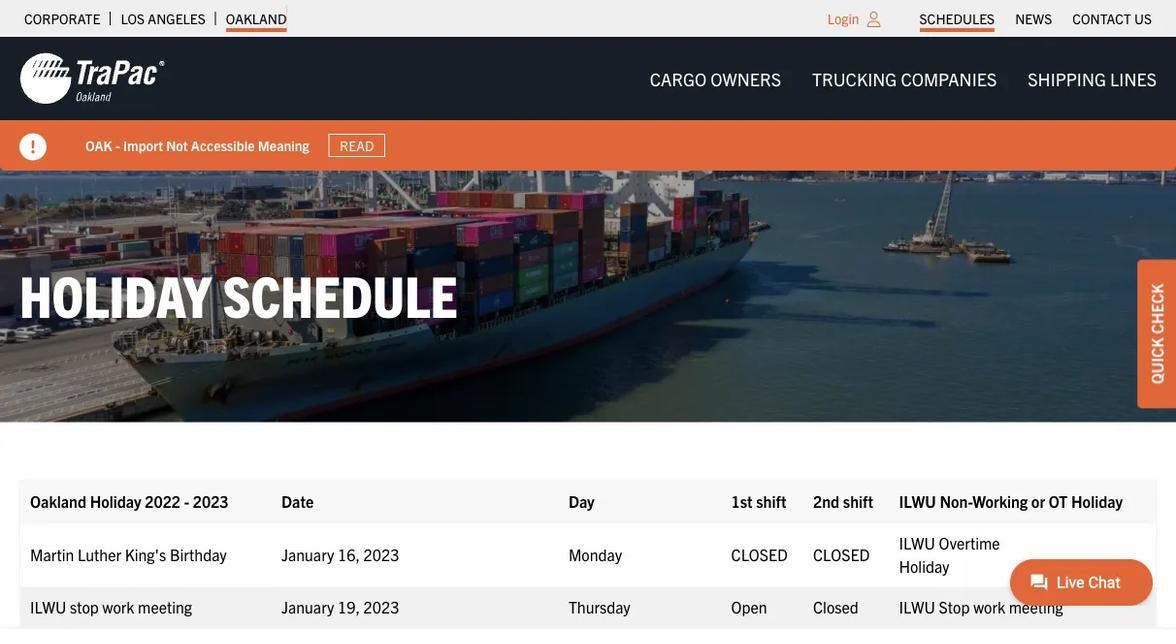 Task type: describe. For each thing, give the bounding box(es) containing it.
work for stop
[[974, 597, 1006, 617]]

import
[[123, 136, 163, 154]]

login link
[[828, 10, 860, 27]]

cargo owners
[[650, 67, 781, 89]]

shipping
[[1028, 67, 1106, 89]]

meeting for ilwu stop work meeting
[[1009, 597, 1064, 617]]

oakland image
[[19, 51, 165, 106]]

oak
[[85, 136, 112, 154]]

not
[[166, 136, 188, 154]]

oakland for oakland holiday 2022 - 2023
[[30, 491, 86, 511]]

schedules
[[920, 10, 995, 27]]

read
[[340, 137, 374, 154]]

2nd shift
[[813, 491, 874, 511]]

luther
[[78, 545, 121, 564]]

january 16, 2023
[[282, 545, 399, 564]]

trucking
[[812, 67, 897, 89]]

1 closed from the left
[[731, 545, 788, 564]]

quick check link
[[1138, 260, 1176, 409]]

ilwu for ilwu non-working or ot holiday
[[899, 491, 936, 511]]

solid image
[[19, 133, 47, 161]]

holiday inside ilwu overtime holiday
[[899, 556, 950, 576]]

work for stop
[[102, 597, 134, 617]]

1st
[[731, 491, 753, 511]]

martin luther king's birthday
[[30, 545, 230, 564]]

ilwu stop work meeting
[[30, 597, 192, 617]]

king's
[[125, 545, 166, 564]]

1st shift
[[731, 491, 787, 511]]

16,
[[338, 545, 360, 564]]

2 closed from the left
[[813, 545, 870, 564]]

0 vertical spatial 2023
[[193, 491, 229, 511]]

corporate
[[24, 10, 100, 27]]

shift for 1st shift
[[756, 491, 787, 511]]

date
[[282, 491, 317, 511]]

owners
[[711, 67, 781, 89]]

january for january 19, 2023
[[282, 597, 334, 617]]

cargo
[[650, 67, 707, 89]]

cargo owners link
[[634, 59, 797, 98]]

ilwu for ilwu overtime holiday
[[899, 533, 935, 553]]

trucking companies
[[812, 67, 997, 89]]

ilwu for ilwu stop work meeting
[[899, 597, 935, 617]]

corporate link
[[24, 5, 100, 32]]

angeles
[[148, 10, 206, 27]]

banner containing cargo owners
[[0, 37, 1176, 171]]

birthday
[[170, 545, 227, 564]]

menu bar containing schedules
[[910, 5, 1162, 32]]

light image
[[867, 12, 881, 27]]

oakland for oakland
[[226, 10, 287, 27]]

shift for 2nd shift
[[843, 491, 874, 511]]

2nd
[[813, 491, 840, 511]]



Task type: vqa. For each thing, say whether or not it's contained in the screenshot.
94607
no



Task type: locate. For each thing, give the bounding box(es) containing it.
meeting for ilwu stop work meeting
[[138, 597, 192, 617]]

news
[[1015, 10, 1052, 27]]

open
[[731, 597, 767, 617]]

oakland right angeles
[[226, 10, 287, 27]]

ilwu for ilwu stop work meeting
[[30, 597, 66, 617]]

1 vertical spatial oakland
[[30, 491, 86, 511]]

1 vertical spatial menu bar
[[634, 59, 1172, 98]]

ilwu non-working or ot holiday
[[899, 491, 1127, 511]]

2023 right 2022
[[193, 491, 229, 511]]

-
[[115, 136, 120, 154], [184, 491, 189, 511]]

closed
[[813, 597, 859, 617]]

oakland holiday 2022 - 2023
[[30, 491, 229, 511]]

closed up "closed"
[[813, 545, 870, 564]]

us
[[1135, 10, 1152, 27]]

2023 for january 16, 2023
[[364, 545, 399, 564]]

2 meeting from the left
[[1009, 597, 1064, 617]]

2023 for january 19, 2023
[[364, 597, 399, 617]]

day
[[569, 491, 595, 511]]

quick check
[[1147, 284, 1167, 385]]

login
[[828, 10, 860, 27]]

non-
[[940, 491, 973, 511]]

meeting right stop
[[1009, 597, 1064, 617]]

martin
[[30, 545, 74, 564]]

january for january 16, 2023
[[282, 545, 334, 564]]

1 meeting from the left
[[138, 597, 192, 617]]

1 horizontal spatial shift
[[843, 491, 874, 511]]

0 vertical spatial oakland
[[226, 10, 287, 27]]

0 horizontal spatial closed
[[731, 545, 788, 564]]

2 shift from the left
[[843, 491, 874, 511]]

holiday schedule
[[19, 259, 458, 329]]

1 horizontal spatial oakland
[[226, 10, 287, 27]]

2023
[[193, 491, 229, 511], [364, 545, 399, 564], [364, 597, 399, 617]]

banner
[[0, 37, 1176, 171]]

holiday
[[19, 259, 211, 329], [90, 491, 141, 511], [1072, 491, 1123, 511], [899, 556, 950, 576]]

- right 2022
[[184, 491, 189, 511]]

menu bar inside banner
[[634, 59, 1172, 98]]

0 horizontal spatial meeting
[[138, 597, 192, 617]]

quick
[[1147, 338, 1167, 385]]

shipping lines link
[[1013, 59, 1172, 98]]

news link
[[1015, 5, 1052, 32]]

accessible
[[191, 136, 255, 154]]

0 horizontal spatial shift
[[756, 491, 787, 511]]

2 vertical spatial 2023
[[364, 597, 399, 617]]

0 horizontal spatial work
[[102, 597, 134, 617]]

ilwu
[[899, 491, 936, 511], [899, 533, 935, 553], [30, 597, 66, 617], [899, 597, 935, 617]]

ilwu overtime holiday
[[899, 533, 1000, 576]]

ilwu inside ilwu overtime holiday
[[899, 533, 935, 553]]

trucking companies link
[[797, 59, 1013, 98]]

shift right 1st
[[756, 491, 787, 511]]

2 january from the top
[[282, 597, 334, 617]]

meeting down king's at bottom
[[138, 597, 192, 617]]

check
[[1147, 284, 1167, 334]]

1 vertical spatial -
[[184, 491, 189, 511]]

menu bar
[[910, 5, 1162, 32], [634, 59, 1172, 98]]

closed down 1st shift
[[731, 545, 788, 564]]

0 horizontal spatial -
[[115, 136, 120, 154]]

stop
[[939, 597, 970, 617]]

ot
[[1049, 491, 1068, 511]]

oakland link
[[226, 5, 287, 32]]

monday
[[569, 545, 622, 564]]

january left 16,
[[282, 545, 334, 564]]

working
[[973, 491, 1028, 511]]

oak - import not accessible meaning
[[85, 136, 309, 154]]

contact us
[[1073, 10, 1152, 27]]

shift right 2nd
[[843, 491, 874, 511]]

shipping lines
[[1028, 67, 1157, 89]]

- right oak
[[115, 136, 120, 154]]

contact us link
[[1073, 5, 1152, 32]]

1 shift from the left
[[756, 491, 787, 511]]

2023 right 19,
[[364, 597, 399, 617]]

schedule
[[223, 259, 458, 329]]

los
[[121, 10, 145, 27]]

19,
[[338, 597, 360, 617]]

meeting
[[138, 597, 192, 617], [1009, 597, 1064, 617]]

1 vertical spatial january
[[282, 597, 334, 617]]

january
[[282, 545, 334, 564], [282, 597, 334, 617]]

0 vertical spatial january
[[282, 545, 334, 564]]

0 horizontal spatial oakland
[[30, 491, 86, 511]]

or
[[1032, 491, 1045, 511]]

stop
[[70, 597, 99, 617]]

schedules link
[[920, 5, 995, 32]]

1 work from the left
[[102, 597, 134, 617]]

1 horizontal spatial meeting
[[1009, 597, 1064, 617]]

meaning
[[258, 136, 309, 154]]

oakland up martin
[[30, 491, 86, 511]]

companies
[[901, 67, 997, 89]]

contact
[[1073, 10, 1131, 27]]

los angeles link
[[121, 5, 206, 32]]

0 vertical spatial -
[[115, 136, 120, 154]]

lines
[[1110, 67, 1157, 89]]

closed
[[731, 545, 788, 564], [813, 545, 870, 564]]

shift
[[756, 491, 787, 511], [843, 491, 874, 511]]

0 vertical spatial menu bar
[[910, 5, 1162, 32]]

thursday
[[569, 597, 631, 617]]

2023 right 16,
[[364, 545, 399, 564]]

1 horizontal spatial closed
[[813, 545, 870, 564]]

january left 19,
[[282, 597, 334, 617]]

overtime
[[939, 533, 1000, 553]]

2 work from the left
[[974, 597, 1006, 617]]

read link
[[329, 134, 385, 157]]

1 horizontal spatial work
[[974, 597, 1006, 617]]

work
[[102, 597, 134, 617], [974, 597, 1006, 617]]

oakland
[[226, 10, 287, 27], [30, 491, 86, 511]]

menu bar containing cargo owners
[[634, 59, 1172, 98]]

menu bar up shipping on the right
[[910, 5, 1162, 32]]

january 19, 2023
[[282, 597, 399, 617]]

1 vertical spatial 2023
[[364, 545, 399, 564]]

1 january from the top
[[282, 545, 334, 564]]

1 horizontal spatial -
[[184, 491, 189, 511]]

2022
[[145, 491, 181, 511]]

los angeles
[[121, 10, 206, 27]]

ilwu stop work meeting
[[899, 597, 1064, 617]]

menu bar down light image
[[634, 59, 1172, 98]]



